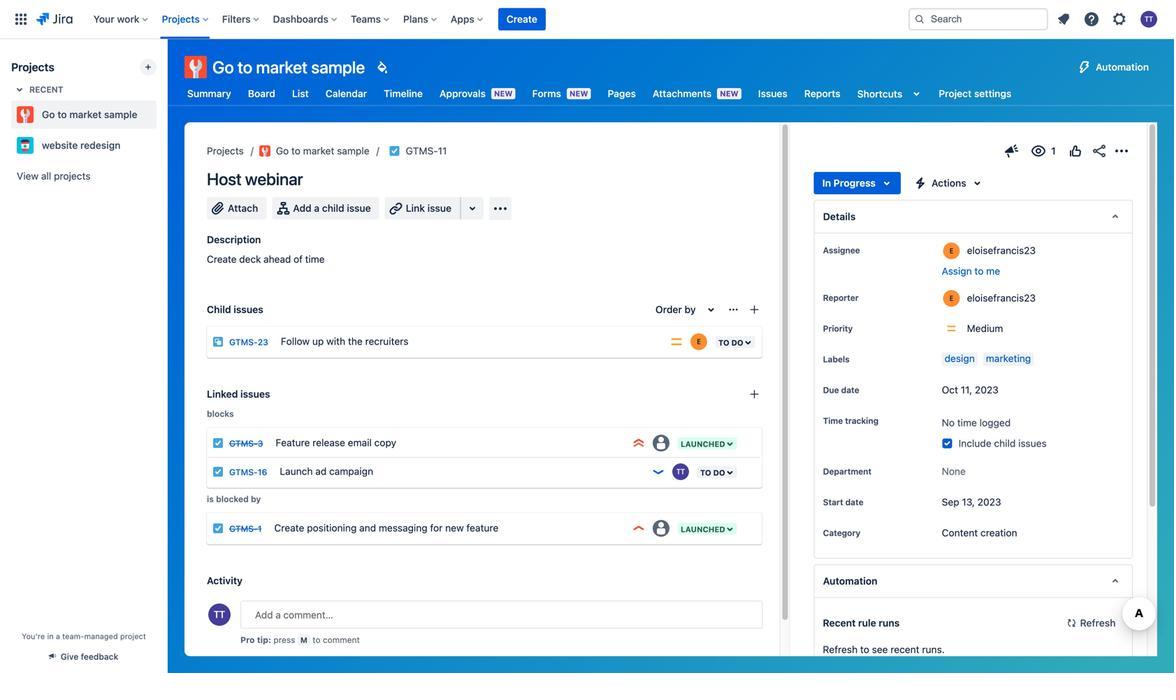 Task type: vqa. For each thing, say whether or not it's contained in the screenshot.
the Star My Kanban Project icon at the left top of the page
no



Task type: locate. For each thing, give the bounding box(es) containing it.
list link
[[289, 81, 312, 106]]

settings image
[[1111, 11, 1128, 28]]

all
[[247, 594, 259, 606]]

issue type: task image left gtms-1
[[212, 523, 224, 534]]

appswitcher icon image
[[13, 11, 29, 28]]

sep
[[942, 496, 959, 508]]

automation element
[[814, 564, 1133, 598]]

projects up collapse recent projects icon
[[11, 60, 54, 74]]

help image
[[1083, 11, 1100, 28]]

gtms- for 1
[[229, 524, 258, 534]]

jira image
[[36, 11, 73, 28], [36, 11, 73, 28]]

new right approvals
[[494, 89, 513, 98]]

logged
[[980, 417, 1011, 428]]

0 horizontal spatial create
[[207, 253, 237, 265]]

create inside button
[[507, 13, 537, 25]]

add a child issue button
[[272, 197, 379, 219]]

eloisefrancis23 up me
[[967, 245, 1036, 256]]

1 vertical spatial issues
[[240, 388, 270, 400]]

2 issue type: task image from the top
[[212, 523, 224, 534]]

sample up the calendar at the left
[[311, 57, 365, 77]]

2023 right 11,
[[975, 384, 999, 396]]

0 vertical spatial go to market sample link
[[11, 101, 151, 129]]

1 horizontal spatial by
[[685, 304, 696, 315]]

1 vertical spatial add to starred image
[[152, 137, 169, 154]]

teams button
[[347, 8, 395, 30]]

no time logged
[[942, 417, 1011, 428]]

gtms- right issue type: sub-task icon
[[229, 337, 258, 347]]

create deck ahead of time
[[207, 253, 325, 265]]

0 vertical spatial child
[[322, 202, 344, 214]]

1 horizontal spatial a
[[314, 202, 320, 214]]

new left issues "link"
[[720, 89, 739, 98]]

1 vertical spatial a
[[56, 632, 60, 641]]

projects up sidebar navigation image
[[162, 13, 200, 25]]

date right due
[[841, 385, 859, 395]]

0 vertical spatial 2023
[[975, 384, 999, 396]]

timeline link
[[381, 81, 426, 106]]

1 vertical spatial automation
[[823, 575, 878, 587]]

1 horizontal spatial create
[[274, 522, 304, 534]]

medium
[[967, 323, 1003, 334]]

0 vertical spatial issues
[[234, 304, 263, 315]]

go to market sample up website redesign
[[42, 109, 137, 120]]

issue type: task image for launch ad campaign
[[212, 466, 224, 477]]

create right 1
[[274, 522, 304, 534]]

2023 for oct 11, 2023
[[975, 384, 999, 396]]

date for oct 11, 2023
[[841, 385, 859, 395]]

go
[[212, 57, 234, 77], [42, 109, 55, 120], [276, 145, 289, 157]]

go right go to market sample icon
[[276, 145, 289, 157]]

gtms-23 link
[[229, 337, 268, 347]]

attachments
[[653, 88, 712, 99]]

tab list
[[176, 81, 1023, 106]]

a right the add
[[314, 202, 320, 214]]

automation down category
[[823, 575, 878, 587]]

1 horizontal spatial go
[[212, 57, 234, 77]]

go up summary
[[212, 57, 234, 77]]

2023 right 13,
[[978, 496, 1001, 508]]

search image
[[914, 14, 925, 25]]

1 horizontal spatial projects
[[162, 13, 200, 25]]

a right in
[[56, 632, 60, 641]]

to up board
[[238, 57, 252, 77]]

1 vertical spatial sample
[[104, 109, 137, 120]]

blocked
[[216, 494, 249, 504]]

automation button
[[1071, 56, 1157, 78]]

issues
[[234, 304, 263, 315], [240, 388, 270, 400], [1018, 437, 1047, 449]]

0 vertical spatial a
[[314, 202, 320, 214]]

sample left task image
[[337, 145, 369, 157]]

1 vertical spatial projects
[[11, 60, 54, 74]]

0 vertical spatial create
[[507, 13, 537, 25]]

gtms-11
[[406, 145, 447, 157]]

issue inside add a child issue button
[[347, 202, 371, 214]]

1 horizontal spatial automation
[[1096, 61, 1149, 73]]

gtms- up "is blocked by"
[[229, 467, 258, 477]]

0 horizontal spatial automation
[[823, 575, 878, 587]]

1 issue from the left
[[347, 202, 371, 214]]

go down recent
[[42, 109, 55, 120]]

more information about this user image down the assign at the top of page
[[943, 290, 960, 307]]

2 more information about this user image from the top
[[943, 290, 960, 307]]

1 vertical spatial create
[[207, 253, 237, 265]]

2 add to starred image from the top
[[152, 137, 169, 154]]

log
[[411, 594, 425, 606]]

order by button
[[647, 298, 725, 321]]

0 vertical spatial add to starred image
[[152, 106, 169, 123]]

child right the add
[[322, 202, 344, 214]]

2 issue from the left
[[428, 202, 451, 214]]

to inside button
[[975, 265, 984, 277]]

1 add to starred image from the top
[[152, 106, 169, 123]]

add to starred image right "redesign"
[[152, 137, 169, 154]]

2 horizontal spatial new
[[720, 89, 739, 98]]

linked issues
[[207, 388, 270, 400]]

gtms- right issue type: task image
[[229, 439, 258, 448]]

issue type: sub-task image
[[212, 336, 224, 347]]

0 horizontal spatial child
[[322, 202, 344, 214]]

0 vertical spatial automation
[[1096, 61, 1149, 73]]

by right blocked
[[251, 494, 261, 504]]

sample for the bottommost go to market sample link
[[337, 145, 369, 157]]

child issues
[[207, 304, 263, 315]]

0 vertical spatial projects
[[162, 13, 200, 25]]

projects
[[162, 13, 200, 25], [11, 60, 54, 74], [207, 145, 244, 157]]

collapse recent projects image
[[11, 81, 28, 98]]

market up the list at the top left of page
[[256, 57, 308, 77]]

actions button
[[907, 172, 991, 194]]

more information about this user image up the assign at the top of page
[[943, 243, 960, 259]]

issue type: task image
[[212, 466, 224, 477], [212, 523, 224, 534]]

priority: highest image
[[632, 436, 646, 450]]

forms
[[532, 88, 561, 99]]

project settings
[[939, 88, 1012, 99]]

2 vertical spatial sample
[[337, 145, 369, 157]]

1 issue type: task image from the top
[[212, 466, 224, 477]]

team-
[[62, 632, 84, 641]]

1 eloisefrancis23 from the top
[[967, 245, 1036, 256]]

pages
[[608, 88, 636, 99]]

1 vertical spatial go to market sample
[[42, 109, 137, 120]]

start date
[[823, 497, 864, 507]]

new for forms
[[570, 89, 588, 98]]

details element
[[814, 200, 1133, 233]]

child down logged
[[994, 437, 1016, 449]]

gtms- right task image
[[406, 145, 438, 157]]

add to starred image down sidebar navigation image
[[152, 106, 169, 123]]

task image
[[389, 145, 400, 157]]

1 vertical spatial date
[[845, 497, 864, 507]]

website redesign link
[[11, 131, 151, 159]]

work log button
[[380, 592, 429, 609]]

1 vertical spatial go
[[42, 109, 55, 120]]

1 vertical spatial market
[[69, 109, 102, 120]]

notifications image
[[1055, 11, 1072, 28]]

vote options: no one has voted for this issue yet. image
[[1067, 143, 1084, 159]]

blocks
[[207, 409, 234, 419]]

give feedback
[[61, 652, 118, 661]]

you're in a team-managed project
[[22, 632, 146, 641]]

date right start
[[845, 497, 864, 507]]

2 vertical spatial create
[[274, 522, 304, 534]]

2 horizontal spatial create
[[507, 13, 537, 25]]

tip:
[[257, 635, 271, 645]]

0 vertical spatial eloisefrancis23
[[967, 245, 1036, 256]]

launch ad campaign
[[280, 465, 373, 477]]

1 horizontal spatial go to market sample link
[[259, 143, 369, 159]]

gtms- for 16
[[229, 467, 258, 477]]

project settings link
[[936, 81, 1014, 106]]

1
[[258, 524, 262, 534]]

project
[[939, 88, 972, 99]]

projects up host
[[207, 145, 244, 157]]

2 vertical spatial projects
[[207, 145, 244, 157]]

create down description
[[207, 253, 237, 265]]

1 new from the left
[[494, 89, 513, 98]]

is blocked by
[[207, 494, 261, 504]]

issues for child issues
[[234, 304, 263, 315]]

assign
[[942, 265, 972, 277]]

create right apps 'dropdown button'
[[507, 13, 537, 25]]

1 vertical spatial issue type: task image
[[212, 523, 224, 534]]

issue type: task image up is
[[212, 466, 224, 477]]

due date
[[823, 385, 859, 395]]

market right go to market sample icon
[[303, 145, 334, 157]]

priority: medium image
[[670, 335, 683, 349]]

is
[[207, 494, 214, 504]]

recent
[[29, 85, 63, 94]]

issue left link
[[347, 202, 371, 214]]

first
[[725, 594, 743, 606]]

2 horizontal spatial projects
[[207, 145, 244, 157]]

go to market sample up the list at the top left of page
[[212, 57, 365, 77]]

banner
[[0, 0, 1174, 39]]

2 vertical spatial market
[[303, 145, 334, 157]]

gtms-16 link
[[229, 467, 267, 477]]

comment
[[323, 635, 360, 645]]

1 vertical spatial by
[[251, 494, 261, 504]]

reports link
[[802, 81, 843, 106]]

description
[[207, 234, 261, 245]]

0 vertical spatial issue type: task image
[[212, 466, 224, 477]]

1 horizontal spatial new
[[570, 89, 588, 98]]

more information about this user image
[[943, 243, 960, 259], [943, 290, 960, 307]]

create for create positioning and messaging for new feature
[[274, 522, 304, 534]]

1 vertical spatial eloisefrancis23
[[967, 292, 1036, 304]]

new
[[494, 89, 513, 98], [570, 89, 588, 98], [720, 89, 739, 98]]

go to market sample link up webinar
[[259, 143, 369, 159]]

2 new from the left
[[570, 89, 588, 98]]

give feedback image
[[1004, 143, 1020, 159]]

issues link
[[755, 81, 790, 106]]

0 horizontal spatial new
[[494, 89, 513, 98]]

menu bar
[[240, 592, 432, 609]]

sep 13, 2023
[[942, 496, 1001, 508]]

sample up "redesign"
[[104, 109, 137, 120]]

your work button
[[89, 8, 153, 30]]

you're
[[22, 632, 45, 641]]

issues for linked issues
[[240, 388, 270, 400]]

0 vertical spatial more information about this user image
[[943, 243, 960, 259]]

1 vertical spatial time
[[957, 417, 977, 428]]

go to market sample link up website redesign
[[11, 101, 151, 129]]

order by
[[656, 304, 696, 315]]

create project image
[[143, 62, 154, 73]]

0 horizontal spatial time
[[305, 253, 325, 265]]

eloisefrancis23 down me
[[967, 292, 1036, 304]]

issue right link
[[428, 202, 451, 214]]

gtms- down "is blocked by"
[[229, 524, 258, 534]]

set project background image
[[373, 59, 390, 75]]

of
[[294, 253, 303, 265]]

release
[[313, 437, 345, 448]]

projects inside projects dropdown button
[[162, 13, 200, 25]]

0 horizontal spatial projects
[[11, 60, 54, 74]]

settings
[[974, 88, 1012, 99]]

1 vertical spatial more information about this user image
[[943, 290, 960, 307]]

2 horizontal spatial go
[[276, 145, 289, 157]]

up
[[312, 335, 324, 347]]

2 vertical spatial go to market sample
[[276, 145, 369, 157]]

1 vertical spatial 2023
[[978, 496, 1001, 508]]

to right m
[[313, 635, 320, 645]]

newest first
[[688, 594, 743, 606]]

Search field
[[909, 8, 1048, 30]]

gtms-1 link
[[229, 524, 262, 534]]

issues right include
[[1018, 437, 1047, 449]]

plans
[[403, 13, 428, 25]]

gtms-11 link
[[406, 143, 447, 159]]

issues right linked
[[240, 388, 270, 400]]

launch
[[280, 465, 313, 477]]

projects
[[54, 170, 91, 182]]

3 new from the left
[[720, 89, 739, 98]]

0 vertical spatial date
[[841, 385, 859, 395]]

gtms- for 11
[[406, 145, 438, 157]]

issue
[[347, 202, 371, 214], [428, 202, 451, 214]]

issues right child
[[234, 304, 263, 315]]

primary element
[[8, 0, 897, 39]]

your profile and settings image
[[1141, 11, 1157, 28]]

add to starred image
[[152, 106, 169, 123], [152, 137, 169, 154]]

host
[[207, 169, 242, 189]]

market up website redesign
[[69, 109, 102, 120]]

2023
[[975, 384, 999, 396], [978, 496, 1001, 508]]

me
[[986, 265, 1000, 277]]

filters
[[222, 13, 251, 25]]

1 vertical spatial child
[[994, 437, 1016, 449]]

calendar link
[[323, 81, 370, 106]]

managed
[[84, 632, 118, 641]]

automation right automation image
[[1096, 61, 1149, 73]]

11,
[[961, 384, 972, 396]]

time
[[823, 416, 843, 426]]

0 horizontal spatial issue
[[347, 202, 371, 214]]

0 vertical spatial by
[[685, 304, 696, 315]]

to left me
[[975, 265, 984, 277]]

go to market sample up webinar
[[276, 145, 369, 157]]

projects for projects dropdown button
[[162, 13, 200, 25]]

1 horizontal spatial issue
[[428, 202, 451, 214]]

create positioning and messaging for new feature
[[274, 522, 499, 534]]

creation
[[981, 527, 1017, 538]]

new right forms
[[570, 89, 588, 98]]

16
[[258, 467, 267, 477]]

go to market sample for leftmost go to market sample link
[[42, 109, 137, 120]]

progress
[[834, 177, 876, 189]]

time right of
[[305, 253, 325, 265]]

time right no
[[957, 417, 977, 428]]

0 horizontal spatial a
[[56, 632, 60, 641]]

copy link to issue image
[[444, 145, 455, 156]]

by right the order
[[685, 304, 696, 315]]

copy
[[374, 437, 396, 448]]

go to market sample
[[212, 57, 365, 77], [42, 109, 137, 120], [276, 145, 369, 157]]



Task type: describe. For each thing, give the bounding box(es) containing it.
0 horizontal spatial go to market sample link
[[11, 101, 151, 129]]

0 horizontal spatial by
[[251, 494, 261, 504]]

23
[[258, 337, 268, 347]]

board
[[248, 88, 275, 99]]

0 vertical spatial go
[[212, 57, 234, 77]]

details
[[823, 211, 856, 222]]

reporter
[[823, 293, 859, 303]]

0 vertical spatial market
[[256, 57, 308, 77]]

link
[[406, 202, 425, 214]]

new for attachments
[[720, 89, 739, 98]]

a inside button
[[314, 202, 320, 214]]

comments button
[[268, 592, 327, 609]]

work log
[[384, 594, 425, 606]]

no
[[942, 417, 955, 428]]

sidebar navigation image
[[152, 56, 183, 84]]

issue inside link issue button
[[428, 202, 451, 214]]

project
[[120, 632, 146, 641]]

in
[[47, 632, 54, 641]]

0 vertical spatial go to market sample
[[212, 57, 365, 77]]

follow
[[281, 335, 310, 347]]

link an issue image
[[749, 389, 760, 400]]

department
[[823, 466, 872, 476]]

design
[[945, 353, 975, 364]]

feature release email copy
[[276, 437, 396, 448]]

host webinar
[[207, 169, 303, 189]]

comments
[[273, 594, 323, 606]]

assign to me button
[[942, 264, 1118, 278]]

child inside button
[[322, 202, 344, 214]]

shortcuts button
[[855, 81, 928, 106]]

tracking
[[845, 416, 879, 426]]

feedback
[[81, 652, 118, 661]]

calendar
[[326, 88, 367, 99]]

0 vertical spatial time
[[305, 253, 325, 265]]

gtms-23
[[229, 337, 268, 347]]

2 vertical spatial go
[[276, 145, 289, 157]]

projects for projects link at the left top of the page
[[207, 145, 244, 157]]

2023 for sep 13, 2023
[[978, 496, 1001, 508]]

actions image
[[1113, 143, 1130, 159]]

banner containing your work
[[0, 0, 1174, 39]]

11
[[438, 145, 447, 157]]

priority: low image
[[651, 465, 665, 479]]

2 eloisefrancis23 from the top
[[967, 292, 1036, 304]]

redesign
[[80, 139, 121, 151]]

add app image
[[492, 200, 509, 217]]

your
[[93, 13, 114, 25]]

marketing link
[[983, 352, 1034, 366]]

issue type: task image for create positioning and messaging for new feature
[[212, 523, 224, 534]]

newest
[[688, 594, 722, 606]]

0 horizontal spatial go
[[42, 109, 55, 120]]

feature release email copy link
[[270, 429, 626, 457]]

feature
[[276, 437, 310, 448]]

webinar
[[245, 169, 303, 189]]

order
[[656, 304, 682, 315]]

all
[[41, 170, 51, 182]]

due
[[823, 385, 839, 395]]

to right go to market sample icon
[[291, 145, 300, 157]]

m
[[300, 636, 307, 645]]

create for create deck ahead of time
[[207, 253, 237, 265]]

actions
[[932, 177, 966, 189]]

the
[[348, 335, 363, 347]]

approvals
[[440, 88, 486, 99]]

assign to me
[[942, 265, 1000, 277]]

3
[[258, 439, 263, 448]]

show:
[[207, 594, 234, 606]]

work
[[384, 594, 408, 606]]

new for approvals
[[494, 89, 513, 98]]

by inside popup button
[[685, 304, 696, 315]]

priority
[[823, 324, 853, 333]]

include child issues
[[959, 437, 1047, 449]]

ad
[[315, 465, 327, 477]]

go to market sample image
[[259, 145, 270, 157]]

follow up with the recruiters
[[281, 335, 408, 347]]

gtms- for 23
[[229, 337, 258, 347]]

gtms-3 link
[[229, 439, 263, 448]]

issue actions image
[[728, 304, 739, 315]]

link issue button
[[385, 197, 461, 219]]

linked
[[207, 388, 238, 400]]

automation image
[[1076, 59, 1093, 75]]

tab list containing summary
[[176, 81, 1023, 106]]

0 vertical spatial sample
[[311, 57, 365, 77]]

priority: high image
[[632, 521, 646, 535]]

newest first button
[[679, 592, 763, 609]]

website redesign
[[42, 139, 121, 151]]

2 vertical spatial issues
[[1018, 437, 1047, 449]]

1 horizontal spatial child
[[994, 437, 1016, 449]]

Add a comment… field
[[240, 601, 763, 629]]

time tracking pin to top. only you can see pinned fields. image
[[881, 415, 893, 426]]

board link
[[245, 81, 278, 106]]

messaging
[[379, 522, 427, 534]]

oct 11, 2023
[[942, 384, 999, 396]]

press
[[274, 635, 295, 645]]

menu bar containing all
[[240, 592, 432, 609]]

sample for leftmost go to market sample link
[[104, 109, 137, 120]]

1 vertical spatial go to market sample link
[[259, 143, 369, 159]]

1 more information about this user image from the top
[[943, 243, 960, 259]]

to down recent
[[58, 109, 67, 120]]

1 horizontal spatial time
[[957, 417, 977, 428]]

create positioning and messaging for new feature link
[[269, 514, 626, 542]]

issue type: task image
[[212, 438, 224, 449]]

your work
[[93, 13, 139, 25]]

shortcuts
[[857, 88, 902, 99]]

follow up with the recruiters link
[[275, 328, 664, 356]]

add to starred image for website redesign
[[152, 137, 169, 154]]

gtms-3
[[229, 439, 263, 448]]

gtms- for 3
[[229, 439, 258, 448]]

go to market sample for the bottommost go to market sample link
[[276, 145, 369, 157]]

labels
[[823, 354, 850, 364]]

history button
[[332, 592, 374, 609]]

assignee
[[823, 245, 860, 255]]

summary link
[[185, 81, 234, 106]]

dashboards
[[273, 13, 328, 25]]

in progress button
[[814, 172, 901, 194]]

timeline
[[384, 88, 423, 99]]

all button
[[243, 592, 263, 609]]

date for sep 13, 2023
[[845, 497, 864, 507]]

with
[[326, 335, 345, 347]]

add to starred image for go to market sample
[[152, 106, 169, 123]]

filters button
[[218, 8, 265, 30]]

content
[[942, 527, 978, 538]]

give
[[61, 652, 78, 661]]

create child image
[[749, 304, 760, 315]]

link web pages and more image
[[464, 200, 481, 217]]

deck
[[239, 253, 261, 265]]

gtms-16
[[229, 467, 267, 477]]

create for create
[[507, 13, 537, 25]]

gtms-1
[[229, 524, 262, 534]]

automation inside button
[[1096, 61, 1149, 73]]

attach button
[[207, 197, 267, 219]]



